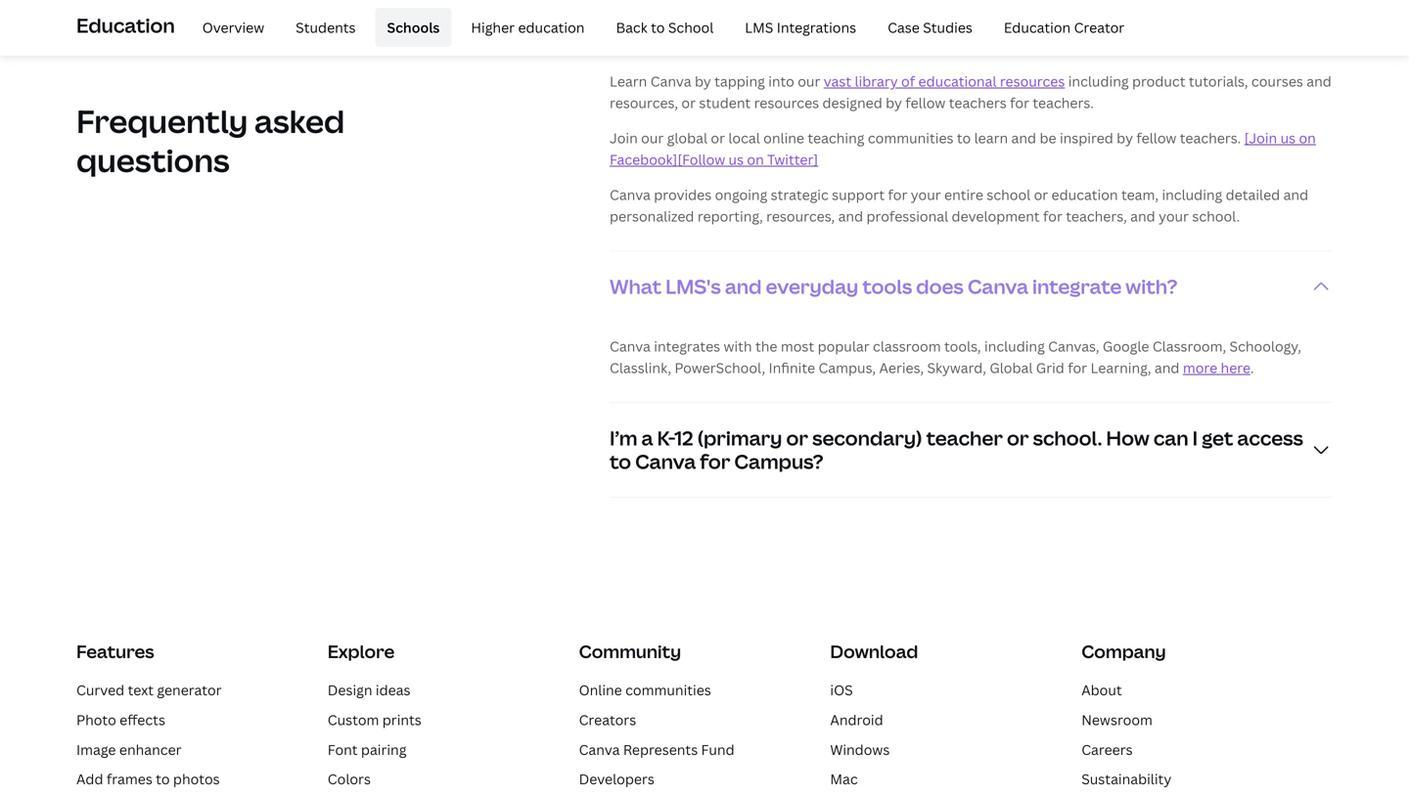 Task type: describe. For each thing, give the bounding box(es) containing it.
i inside i'm a k-12 (primary or secondary) teacher or school. how can i get access to canva for campus?
[[1193, 425, 1199, 452]]

image
[[76, 741, 116, 760]]

and right detailed
[[1284, 186, 1309, 204]]

learn for to
[[975, 129, 1009, 147]]

design
[[328, 681, 373, 700]]

or right the 'teacher'
[[1008, 425, 1030, 452]]

canva inside i am not a design expert. how can i learn how to use canva for education in the classroom?
[[1106, 0, 1166, 11]]

use
[[1068, 0, 1102, 11]]

sustainability
[[1082, 771, 1172, 789]]

into
[[769, 72, 795, 91]]

careers link
[[1082, 741, 1133, 760]]

development
[[952, 207, 1040, 226]]

overview
[[202, 18, 265, 37]]

skyward,
[[928, 359, 987, 378]]

questions
[[76, 139, 230, 182]]

[follow
[[678, 150, 726, 169]]

to inside i am not a design expert. how can i learn how to use canva for education in the classroom?
[[1042, 0, 1064, 11]]

mac
[[831, 771, 858, 789]]

i am not a design expert. how can i learn how to use canva for education in the classroom?
[[610, 0, 1303, 35]]

am
[[619, 0, 649, 11]]

does
[[917, 273, 964, 300]]

font pairing
[[328, 741, 407, 760]]

(primary
[[698, 425, 783, 452]]

windows
[[831, 741, 890, 760]]

a inside i am not a design expert. how can i learn how to use canva for education in the classroom?
[[691, 0, 703, 11]]

design
[[707, 0, 769, 11]]

creators
[[579, 711, 637, 730]]

expert.
[[773, 0, 844, 11]]

fund
[[702, 741, 735, 760]]

12
[[675, 425, 694, 452]]

case studies
[[888, 18, 973, 37]]

classroom?
[[668, 8, 779, 35]]

or inside canva provides ongoing strategic support for your entire school or education team, including detailed and personalized reporting, resources, and professional development for teachers, and your school.
[[1034, 186, 1049, 204]]

integrate
[[1033, 273, 1122, 300]]

what
[[610, 273, 662, 300]]

the inside i am not a design expert. how can i learn how to use canva for education in the classroom?
[[631, 8, 664, 35]]

i am not a design expert. how can i learn how to use canva for education in the classroom? button
[[610, 0, 1334, 57]]

1 vertical spatial communities
[[626, 681, 712, 700]]

education for education
[[76, 12, 175, 38]]

newsroom
[[1082, 711, 1153, 730]]

of
[[902, 72, 916, 91]]

i'm
[[610, 425, 638, 452]]

everyday
[[766, 273, 859, 300]]

educational
[[919, 72, 997, 91]]

school
[[987, 186, 1031, 204]]

entire
[[945, 186, 984, 204]]

about
[[1082, 681, 1123, 700]]

custom prints link
[[328, 711, 422, 730]]

support
[[832, 186, 885, 204]]

1 vertical spatial your
[[1159, 207, 1190, 226]]

for inside canva integrates with the most popular classroom tools, including canvas, google classroom, schoology, classlink, powerschool, infinite campus, aeries, skyward, global grid for learning, and
[[1068, 359, 1088, 378]]

teachers
[[949, 94, 1007, 112]]

photo effects
[[76, 711, 165, 730]]

on for [join
[[1300, 129, 1317, 147]]

back
[[616, 18, 648, 37]]

custom prints
[[328, 711, 422, 730]]

2 horizontal spatial by
[[1117, 129, 1134, 147]]

more here link
[[1184, 359, 1251, 378]]

frames
[[107, 771, 153, 789]]

learn
[[610, 72, 647, 91]]

integrates
[[654, 337, 721, 356]]

canva provides ongoing strategic support for your entire school or education team, including detailed and personalized reporting, resources, and professional development for teachers, and your school.
[[610, 186, 1309, 226]]

or inside including product tutorials, courses and resources, or student resources designed by fellow teachers for teachers.
[[682, 94, 696, 112]]

us for [join
[[1281, 129, 1296, 147]]

classlink,
[[610, 359, 672, 378]]

for up "professional" on the top right
[[889, 186, 908, 204]]

personalized
[[610, 207, 695, 226]]

join our global or local online teaching communities to learn and be inspired by fellow teachers.
[[610, 129, 1245, 147]]

0 horizontal spatial by
[[695, 72, 712, 91]]

by inside including product tutorials, courses and resources, or student resources designed by fellow teachers for teachers.
[[886, 94, 903, 112]]

aeries,
[[880, 359, 924, 378]]

canvas,
[[1049, 337, 1100, 356]]

not
[[653, 0, 687, 11]]

font
[[328, 741, 358, 760]]

developers
[[579, 771, 655, 789]]

font pairing link
[[328, 741, 407, 760]]

curved text generator
[[76, 681, 222, 700]]

enhancer
[[119, 741, 182, 760]]

including inside canva integrates with the most popular classroom tools, including canvas, google classroom, schoology, classlink, powerschool, infinite campus, aeries, skyward, global grid for learning, and
[[985, 337, 1045, 356]]

schoology,
[[1230, 337, 1302, 356]]

detailed
[[1226, 186, 1281, 204]]

image enhancer
[[76, 741, 182, 760]]

popular
[[818, 337, 870, 356]]

generator
[[157, 681, 222, 700]]

asked
[[254, 100, 345, 142]]

can inside i'm a k-12 (primary or secondary) teacher or school. how can i get access to canva for campus?
[[1154, 425, 1189, 452]]

courses
[[1252, 72, 1304, 91]]

frequently
[[76, 100, 248, 142]]

or left local
[[711, 129, 725, 147]]

integrations
[[777, 18, 857, 37]]

education creator link
[[993, 8, 1137, 47]]

community
[[579, 640, 682, 664]]

vast
[[824, 72, 852, 91]]

education inside i am not a design expert. how can i learn how to use canva for education in the classroom?
[[1205, 0, 1303, 11]]

frequently asked questions
[[76, 100, 345, 182]]

0 horizontal spatial i
[[610, 0, 615, 11]]

mac link
[[831, 771, 858, 789]]

local
[[729, 129, 761, 147]]

how
[[998, 0, 1038, 11]]

1 horizontal spatial i
[[934, 0, 940, 11]]

colors link
[[328, 771, 371, 789]]

add frames to photos link
[[76, 771, 220, 789]]

lms
[[745, 18, 774, 37]]

schools link
[[375, 8, 452, 47]]

canva right learn on the top of the page
[[651, 72, 692, 91]]

menu bar containing overview
[[183, 8, 1137, 47]]

global
[[667, 129, 708, 147]]



Task type: vqa. For each thing, say whether or not it's contained in the screenshot.
Introducing
no



Task type: locate. For each thing, give the bounding box(es) containing it.
1 horizontal spatial education
[[1052, 186, 1119, 204]]

0 vertical spatial teachers.
[[1033, 94, 1094, 112]]

facebook]
[[610, 150, 678, 169]]

2 vertical spatial including
[[985, 337, 1045, 356]]

back to school
[[616, 18, 714, 37]]

to up education creator
[[1042, 0, 1064, 11]]

1 vertical spatial our
[[641, 129, 664, 147]]

0 horizontal spatial us
[[729, 150, 744, 169]]

0 vertical spatial by
[[695, 72, 712, 91]]

and inside dropdown button
[[725, 273, 762, 300]]

download
[[831, 640, 919, 664]]

0 vertical spatial including
[[1069, 72, 1129, 91]]

0 horizontal spatial on
[[747, 150, 764, 169]]

1 horizontal spatial your
[[1159, 207, 1190, 226]]

resources, down strategic
[[767, 207, 835, 226]]

us down local
[[729, 150, 744, 169]]

by up student
[[695, 72, 712, 91]]

fellow inside including product tutorials, courses and resources, or student resources designed by fellow teachers for teachers.
[[906, 94, 946, 112]]

0 vertical spatial fellow
[[906, 94, 946, 112]]

0 horizontal spatial including
[[985, 337, 1045, 356]]

1 vertical spatial a
[[642, 425, 653, 452]]

2 vertical spatial by
[[1117, 129, 1134, 147]]

school. down detailed
[[1193, 207, 1241, 226]]

school. inside canva provides ongoing strategic support for your entire school or education team, including detailed and personalized reporting, resources, and professional development for teachers, and your school.
[[1193, 207, 1241, 226]]

to inside menu bar
[[651, 18, 665, 37]]

resources
[[1000, 72, 1066, 91], [754, 94, 820, 112]]

including down creator
[[1069, 72, 1129, 91]]

1 horizontal spatial us
[[1281, 129, 1296, 147]]

the inside canva integrates with the most popular classroom tools, including canvas, google classroom, schoology, classlink, powerschool, infinite campus, aeries, skyward, global grid for learning, and
[[756, 337, 778, 356]]

0 vertical spatial resources
[[1000, 72, 1066, 91]]

sustainability link
[[1082, 771, 1172, 789]]

learning,
[[1091, 359, 1152, 378]]

1 horizontal spatial by
[[886, 94, 903, 112]]

add
[[76, 771, 103, 789]]

a inside i'm a k-12 (primary or secondary) teacher or school. how can i get access to canva for campus?
[[642, 425, 653, 452]]

i left am
[[610, 0, 615, 11]]

i up case studies at right
[[934, 0, 940, 11]]

fellow
[[906, 94, 946, 112], [1137, 129, 1177, 147]]

0 horizontal spatial a
[[642, 425, 653, 452]]

0 horizontal spatial education
[[518, 18, 585, 37]]

to
[[1042, 0, 1064, 11], [651, 18, 665, 37], [957, 129, 972, 147], [610, 449, 632, 475], [156, 771, 170, 789]]

[join
[[1245, 129, 1278, 147]]

curved text generator link
[[76, 681, 222, 700]]

[follow us on twitter]
[[678, 150, 819, 169]]

schools
[[387, 18, 440, 37]]

.
[[1251, 359, 1255, 378]]

resources, down learn on the top of the page
[[610, 94, 679, 112]]

ongoing
[[715, 186, 768, 204]]

including
[[1069, 72, 1129, 91], [1163, 186, 1223, 204], [985, 337, 1045, 356]]

canva inside canva provides ongoing strategic support for your entire school or education team, including detailed and personalized reporting, resources, and professional development for teachers, and your school.
[[610, 186, 651, 204]]

0 horizontal spatial resources,
[[610, 94, 679, 112]]

on down local
[[747, 150, 764, 169]]

with
[[724, 337, 753, 356]]

2 horizontal spatial education
[[1205, 0, 1303, 11]]

tutorials,
[[1189, 72, 1249, 91]]

1 vertical spatial including
[[1163, 186, 1223, 204]]

by right inspired at the top right
[[1117, 129, 1134, 147]]

your up "professional" on the top right
[[911, 186, 942, 204]]

1 horizontal spatial education
[[1004, 18, 1071, 37]]

and inside including product tutorials, courses and resources, or student resources designed by fellow teachers for teachers.
[[1307, 72, 1332, 91]]

0 vertical spatial on
[[1300, 129, 1317, 147]]

more here .
[[1184, 359, 1255, 378]]

1 vertical spatial by
[[886, 94, 903, 112]]

school. inside i'm a k-12 (primary or secondary) teacher or school. how can i get access to canva for campus?
[[1034, 425, 1103, 452]]

education for education creator
[[1004, 18, 1071, 37]]

by down 'of'
[[886, 94, 903, 112]]

features
[[76, 640, 154, 664]]

for right teachers
[[1010, 94, 1030, 112]]

for up product
[[1170, 0, 1201, 11]]

your up with?
[[1159, 207, 1190, 226]]

1 vertical spatial teachers.
[[1181, 129, 1242, 147]]

campus,
[[819, 359, 876, 378]]

and inside canva integrates with the most popular classroom tools, including canvas, google classroom, schoology, classlink, powerschool, infinite campus, aeries, skyward, global grid for learning, and
[[1155, 359, 1180, 378]]

school
[[669, 18, 714, 37]]

careers
[[1082, 741, 1133, 760]]

or right (primary
[[787, 425, 809, 452]]

canva inside canva integrates with the most popular classroom tools, including canvas, google classroom, schoology, classlink, powerschool, infinite campus, aeries, skyward, global grid for learning, and
[[610, 337, 651, 356]]

0 vertical spatial our
[[798, 72, 821, 91]]

1 horizontal spatial how
[[1107, 425, 1150, 452]]

0 horizontal spatial teachers.
[[1033, 94, 1094, 112]]

canva down creators
[[579, 741, 620, 760]]

design ideas
[[328, 681, 411, 700]]

1 horizontal spatial school.
[[1193, 207, 1241, 226]]

1 horizontal spatial the
[[756, 337, 778, 356]]

school. down grid
[[1034, 425, 1103, 452]]

teacher
[[927, 425, 1004, 452]]

effects
[[120, 711, 165, 730]]

and right courses
[[1307, 72, 1332, 91]]

0 horizontal spatial fellow
[[906, 94, 946, 112]]

0 vertical spatial the
[[631, 8, 664, 35]]

1 horizontal spatial resources
[[1000, 72, 1066, 91]]

photo effects link
[[76, 711, 165, 730]]

creators link
[[579, 711, 637, 730]]

canva up the personalized
[[610, 186, 651, 204]]

can inside i am not a design expert. how can i learn how to use canva for education in the classroom?
[[895, 0, 930, 11]]

canva up creator
[[1106, 0, 1166, 11]]

0 vertical spatial how
[[848, 0, 891, 11]]

or right the school
[[1034, 186, 1049, 204]]

including inside canva provides ongoing strategic support for your entire school or education team, including detailed and personalized reporting, resources, and professional development for teachers, and your school.
[[1163, 186, 1223, 204]]

0 horizontal spatial your
[[911, 186, 942, 204]]

education inside canva provides ongoing strategic support for your entire school or education team, including detailed and personalized reporting, resources, and professional development for teachers, and your school.
[[1052, 186, 1119, 204]]

canva represents fund link
[[579, 741, 735, 760]]

overview link
[[191, 8, 276, 47]]

0 horizontal spatial communities
[[626, 681, 712, 700]]

canva up the classlink,
[[610, 337, 651, 356]]

photos
[[173, 771, 220, 789]]

product
[[1133, 72, 1186, 91]]

to inside i'm a k-12 (primary or secondary) teacher or school. how can i get access to canva for campus?
[[610, 449, 632, 475]]

professional
[[867, 207, 949, 226]]

0 horizontal spatial our
[[641, 129, 664, 147]]

can left get
[[1154, 425, 1189, 452]]

on right [join
[[1300, 129, 1317, 147]]

resources up teachers
[[1000, 72, 1066, 91]]

canva represents fund
[[579, 741, 735, 760]]

resources,
[[610, 94, 679, 112], [767, 207, 835, 226]]

for right 12
[[700, 449, 731, 475]]

case studies link
[[876, 8, 985, 47]]

and down the classroom, on the right of page
[[1155, 359, 1180, 378]]

global
[[990, 359, 1033, 378]]

represents
[[624, 741, 698, 760]]

1 vertical spatial on
[[747, 150, 764, 169]]

be
[[1040, 129, 1057, 147]]

0 vertical spatial us
[[1281, 129, 1296, 147]]

communities down 'of'
[[868, 129, 954, 147]]

us right [join
[[1281, 129, 1296, 147]]

0 vertical spatial learn
[[944, 0, 994, 11]]

0 vertical spatial education
[[518, 18, 585, 37]]

resources, inside canva provides ongoing strategic support for your entire school or education team, including detailed and personalized reporting, resources, and professional development for teachers, and your school.
[[767, 207, 835, 226]]

including up global
[[985, 337, 1045, 356]]

resources, inside including product tutorials, courses and resources, or student resources designed by fellow teachers for teachers.
[[610, 94, 679, 112]]

campus?
[[735, 449, 824, 475]]

1 vertical spatial school.
[[1034, 425, 1103, 452]]

reporting,
[[698, 207, 763, 226]]

0 horizontal spatial school.
[[1034, 425, 1103, 452]]

0 vertical spatial your
[[911, 186, 942, 204]]

company
[[1082, 640, 1167, 664]]

i'm a k-12 (primary or secondary) teacher or school. how can i get access to canva for campus? button
[[610, 404, 1334, 498]]

education right "higher"
[[518, 18, 585, 37]]

our
[[798, 72, 821, 91], [641, 129, 664, 147]]

0 vertical spatial can
[[895, 0, 930, 11]]

0 vertical spatial school.
[[1193, 207, 1241, 226]]

1 vertical spatial the
[[756, 337, 778, 356]]

online
[[764, 129, 805, 147]]

tapping
[[715, 72, 765, 91]]

canva inside i'm a k-12 (primary or secondary) teacher or school. how can i get access to canva for campus?
[[635, 449, 696, 475]]

0 horizontal spatial resources
[[754, 94, 820, 112]]

and right 'lms's'
[[725, 273, 762, 300]]

design ideas link
[[328, 681, 411, 700]]

k-
[[657, 425, 675, 452]]

1 vertical spatial fellow
[[1137, 129, 1177, 147]]

1 vertical spatial resources
[[754, 94, 820, 112]]

curved
[[76, 681, 125, 700]]

1 horizontal spatial a
[[691, 0, 703, 11]]

0 horizontal spatial the
[[631, 8, 664, 35]]

1 vertical spatial how
[[1107, 425, 1150, 452]]

[follow us on twitter] link
[[678, 150, 819, 169]]

on inside [join us on facebook]
[[1300, 129, 1317, 147]]

in
[[610, 8, 627, 35]]

1 vertical spatial education
[[1052, 186, 1119, 204]]

for inside including product tutorials, courses and resources, or student resources designed by fellow teachers for teachers.
[[1010, 94, 1030, 112]]

fellow down 'of'
[[906, 94, 946, 112]]

teachers. inside including product tutorials, courses and resources, or student resources designed by fellow teachers for teachers.
[[1033, 94, 1094, 112]]

0 horizontal spatial how
[[848, 0, 891, 11]]

how down learning,
[[1107, 425, 1150, 452]]

twitter]
[[768, 150, 819, 169]]

canva
[[1106, 0, 1166, 11], [651, 72, 692, 91], [610, 186, 651, 204], [968, 273, 1029, 300], [610, 337, 651, 356], [635, 449, 696, 475], [579, 741, 620, 760]]

[join us on facebook] link
[[610, 129, 1317, 169]]

learn for i
[[944, 0, 994, 11]]

0 horizontal spatial can
[[895, 0, 930, 11]]

1 horizontal spatial can
[[1154, 425, 1189, 452]]

education inside menu bar
[[518, 18, 585, 37]]

can
[[895, 0, 930, 11], [1154, 425, 1189, 452]]

and down 'support'
[[839, 207, 864, 226]]

to down teachers
[[957, 129, 972, 147]]

most
[[781, 337, 815, 356]]

1 horizontal spatial on
[[1300, 129, 1317, 147]]

learn inside i am not a design expert. how can i learn how to use canva for education in the classroom?
[[944, 0, 994, 11]]

for inside i'm a k-12 (primary or secondary) teacher or school. how can i get access to canva for campus?
[[700, 449, 731, 475]]

students link
[[284, 8, 368, 47]]

0 vertical spatial a
[[691, 0, 703, 11]]

inspired
[[1060, 129, 1114, 147]]

1 vertical spatial us
[[729, 150, 744, 169]]

i left get
[[1193, 425, 1199, 452]]

to left k-
[[610, 449, 632, 475]]

teachers,
[[1066, 207, 1128, 226]]

the
[[631, 8, 664, 35], [756, 337, 778, 356]]

fellow down product
[[1137, 129, 1177, 147]]

how inside i am not a design expert. how can i learn how to use canva for education in the classroom?
[[848, 0, 891, 11]]

on for [follow
[[747, 150, 764, 169]]

library
[[855, 72, 898, 91]]

to down the not
[[651, 18, 665, 37]]

image enhancer link
[[76, 741, 182, 760]]

what lms's and everyday tools does canva integrate with?
[[610, 273, 1178, 300]]

1 vertical spatial can
[[1154, 425, 1189, 452]]

canva right does
[[968, 273, 1029, 300]]

for inside i am not a design expert. how can i learn how to use canva for education in the classroom?
[[1170, 0, 1201, 11]]

1 horizontal spatial including
[[1069, 72, 1129, 91]]

canva left (primary
[[635, 449, 696, 475]]

our up facebook]
[[641, 129, 664, 147]]

and down team,
[[1131, 207, 1156, 226]]

learn canva by tapping into our vast library of educational resources
[[610, 72, 1066, 91]]

and left be at the right top
[[1012, 129, 1037, 147]]

1 horizontal spatial resources,
[[767, 207, 835, 226]]

explore
[[328, 640, 395, 664]]

0 vertical spatial communities
[[868, 129, 954, 147]]

online
[[579, 681, 622, 700]]

1 horizontal spatial communities
[[868, 129, 954, 147]]

higher education
[[471, 18, 585, 37]]

resources inside including product tutorials, courses and resources, or student resources designed by fellow teachers for teachers.
[[754, 94, 820, 112]]

ideas
[[376, 681, 411, 700]]

or up global at the top of the page
[[682, 94, 696, 112]]

for left teachers,
[[1044, 207, 1063, 226]]

including inside including product tutorials, courses and resources, or student resources designed by fellow teachers for teachers.
[[1069, 72, 1129, 91]]

on
[[1300, 129, 1317, 147], [747, 150, 764, 169]]

your
[[911, 186, 942, 204], [1159, 207, 1190, 226]]

teachers. up be at the right top
[[1033, 94, 1094, 112]]

education inside menu bar
[[1004, 18, 1071, 37]]

us inside [join us on facebook]
[[1281, 129, 1296, 147]]

tools,
[[945, 337, 982, 356]]

how inside i'm a k-12 (primary or secondary) teacher or school. how can i get access to canva for campus?
[[1107, 425, 1150, 452]]

can up case
[[895, 0, 930, 11]]

us for [follow
[[729, 150, 744, 169]]

resources down into
[[754, 94, 820, 112]]

1 vertical spatial resources,
[[767, 207, 835, 226]]

ios
[[831, 681, 853, 700]]

[join us on facebook]
[[610, 129, 1317, 169]]

menu bar
[[183, 8, 1137, 47]]

how up case
[[848, 0, 891, 11]]

1 vertical spatial learn
[[975, 129, 1009, 147]]

school.
[[1193, 207, 1241, 226], [1034, 425, 1103, 452]]

learn up the studies
[[944, 0, 994, 11]]

learn down teachers
[[975, 129, 1009, 147]]

lms integrations
[[745, 18, 857, 37]]

0 horizontal spatial education
[[76, 12, 175, 38]]

teaching
[[808, 129, 865, 147]]

education up teachers,
[[1052, 186, 1119, 204]]

online communities link
[[579, 681, 712, 700]]

our right into
[[798, 72, 821, 91]]

including right team,
[[1163, 186, 1223, 204]]

2 horizontal spatial i
[[1193, 425, 1199, 452]]

2 horizontal spatial including
[[1163, 186, 1223, 204]]

1 horizontal spatial our
[[798, 72, 821, 91]]

teachers. left [join
[[1181, 129, 1242, 147]]

to down 'enhancer'
[[156, 771, 170, 789]]

0 vertical spatial resources,
[[610, 94, 679, 112]]

communities down community
[[626, 681, 712, 700]]

a up school
[[691, 0, 703, 11]]

1 horizontal spatial fellow
[[1137, 129, 1177, 147]]

for down canvas,
[[1068, 359, 1088, 378]]

1 horizontal spatial teachers.
[[1181, 129, 1242, 147]]

a left k-
[[642, 425, 653, 452]]



